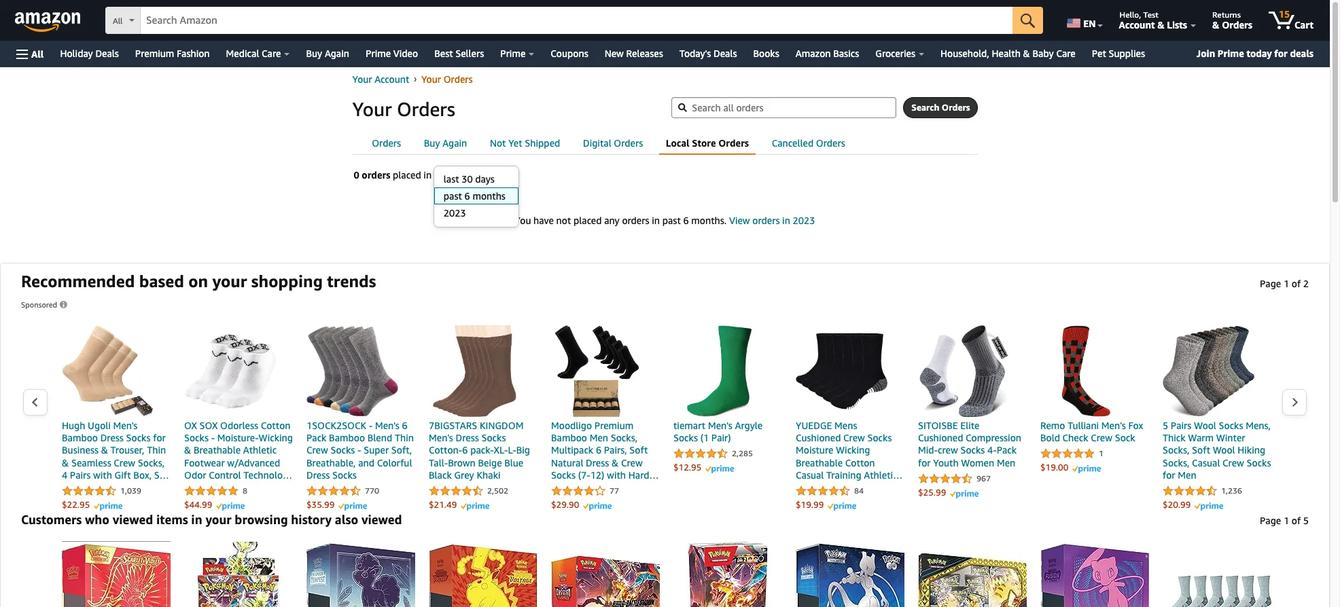 Task type: vqa. For each thing, say whether or not it's contained in the screenshot.
$ 55 90
no



Task type: locate. For each thing, give the bounding box(es) containing it.
1 horizontal spatial buy again
[[424, 137, 467, 149]]

crew up breathable,
[[307, 445, 328, 456]]

breathable,
[[307, 457, 356, 469]]

1 horizontal spatial casual
[[1192, 457, 1221, 469]]

pack down compression
[[997, 445, 1017, 456]]

6 up brown
[[462, 445, 468, 456]]

$20.99
[[1163, 500, 1191, 511]]

0 horizontal spatial with
[[93, 470, 112, 481]]

men's inside the tiemart men's argyle socks (1 pair)
[[708, 420, 733, 432]]

1 horizontal spatial with
[[607, 470, 626, 481]]

dress inside "moodligo premium bamboo men socks, multipack 6 pairs, soft natural dress & crew socks (7-12) with hard…"
[[586, 457, 609, 469]]

1 horizontal spatial buy again link
[[417, 133, 474, 154]]

0 vertical spatial premium
[[135, 48, 174, 59]]

1 horizontal spatial pack
[[997, 445, 1017, 456]]

0 horizontal spatial buy
[[306, 48, 322, 59]]

1 care from the left
[[262, 48, 281, 59]]

men's up sock
[[1102, 420, 1126, 432]]

2023 link
[[434, 205, 519, 222]]

1 horizontal spatial wicking
[[836, 445, 870, 456]]

socks inside the tiemart men's argyle socks (1 pair)
[[674, 432, 698, 444]]

$25.99 link
[[918, 487, 979, 499]]

remo tulliani men's fox bold check crew sock image
[[1041, 326, 1133, 417]]

premium up pairs,
[[595, 420, 634, 432]]

men up '1,236' link
[[1178, 470, 1197, 481]]

wool
[[1194, 420, 1217, 432], [1213, 445, 1236, 456]]

1 with from the left
[[93, 470, 112, 481]]

30
[[462, 173, 473, 185]]

argyle
[[735, 420, 763, 432]]

page for recommended based on your shopping trends
[[1260, 278, 1282, 290]]

viewed down 1,039
[[113, 513, 153, 528]]

crew down hiking
[[1223, 457, 1245, 469]]

0 vertical spatial of
[[1292, 278, 1301, 290]]

crew up the gift
[[114, 457, 135, 469]]

for down the mid-
[[918, 457, 931, 469]]

2 vertical spatial 1
[[1284, 515, 1290, 527]]

all up 'holiday deals'
[[113, 16, 123, 26]]

(7-
[[578, 470, 591, 481]]

0 vertical spatial your
[[212, 272, 247, 291]]

socks up athleti…
[[868, 432, 892, 444]]

men's for thin
[[113, 420, 138, 432]]

compression
[[966, 432, 1022, 444]]

›
[[414, 72, 417, 84]]

men up pairs,
[[590, 432, 608, 444]]

of
[[1292, 278, 1301, 290], [1292, 515, 1301, 527]]

buy
[[306, 48, 322, 59], [424, 137, 440, 149]]

1 horizontal spatial cushioned
[[918, 432, 964, 444]]

0 horizontal spatial casual
[[796, 470, 824, 481]]

1 horizontal spatial men
[[997, 457, 1016, 469]]

premium left fashion
[[135, 48, 174, 59]]

0 vertical spatial buy
[[306, 48, 322, 59]]

1 vertical spatial months
[[473, 190, 506, 202]]

yuedge mens cushioned crew socks moisture wicking breathable cotton casual training athleti… link
[[796, 326, 905, 484]]

0 vertical spatial months
[[469, 171, 500, 182]]

0 horizontal spatial buy again link
[[298, 44, 358, 63]]

prime right sellers
[[501, 48, 526, 59]]

crew
[[938, 445, 958, 456]]

cotton inside ox sox odorless cotton socks - moisture-wicking & breathable athletic footwear w/advanced odor control technolo…
[[261, 420, 291, 432]]

socks up breathable,
[[331, 445, 355, 456]]

holiday deals link
[[52, 44, 127, 63]]

0 horizontal spatial pairs
[[70, 470, 91, 481]]

0 vertical spatial 1
[[1284, 278, 1290, 290]]

0 horizontal spatial soft
[[630, 445, 648, 456]]

socks down natural
[[551, 470, 576, 481]]

men's inside 7bigstars kingdom men's dress socks cotton-6 pack-xl-l-big tall-brown beige blue black grey khaki
[[429, 432, 453, 444]]

1 horizontal spatial viewed
[[362, 513, 402, 528]]

pack
[[307, 432, 327, 444], [997, 445, 1017, 456]]

0 horizontal spatial cushioned
[[796, 432, 841, 444]]

amazon
[[796, 48, 831, 59]]

bamboo down 1sock2sock
[[329, 432, 365, 444]]

dress down breathable,
[[307, 470, 330, 481]]

socks up trouser,
[[126, 432, 151, 444]]

tiemart men's argyle socks (1 pair)
[[674, 420, 763, 444]]

$19.00
[[1041, 463, 1069, 473]]

0 vertical spatial -
[[369, 420, 373, 432]]

page 1 of 2
[[1260, 278, 1309, 290]]

0 horizontal spatial bamboo
[[62, 432, 98, 444]]

deals right today's
[[714, 48, 737, 59]]

- up and
[[358, 445, 361, 456]]

6 down the 30
[[465, 190, 470, 202]]

pairs
[[1171, 420, 1192, 432], [70, 470, 91, 481]]

your down '$44.99' 'link'
[[206, 513, 232, 528]]

1 vertical spatial wicking
[[836, 445, 870, 456]]

4-
[[988, 445, 997, 456]]

pairs,
[[604, 445, 627, 456]]

0 horizontal spatial prime
[[366, 48, 391, 59]]

1 of from the top
[[1292, 278, 1301, 290]]

6 inside "moodligo premium bamboo men socks, multipack 6 pairs, soft natural dress & crew socks (7-12) with hard…"
[[596, 445, 602, 456]]

1 vertical spatial pack
[[997, 445, 1017, 456]]

6 left pairs,
[[596, 445, 602, 456]]

past inside 'button'
[[442, 171, 460, 182]]

ugoli
[[88, 420, 111, 432]]

pair)
[[712, 432, 731, 444]]

1 horizontal spatial premium
[[595, 420, 634, 432]]

1 viewed from the left
[[113, 513, 153, 528]]

again up last
[[443, 137, 467, 149]]

1 vertical spatial all
[[31, 48, 44, 59]]

winter
[[1217, 432, 1246, 444]]

page for customers who viewed items in your browsing history also viewed
[[1260, 515, 1282, 527]]

men's up blend
[[375, 420, 400, 432]]

0 horizontal spatial account
[[375, 73, 409, 85]]

your down your account link
[[352, 98, 392, 120]]

1 horizontal spatial deals
[[714, 48, 737, 59]]

men inside the sitoisbe elite cushioned compression mid-crew socks 4-pack for youth women men
[[997, 457, 1016, 469]]

& up the join at the right
[[1213, 19, 1220, 31]]

sitoisbe elite cushioned compression mid-crew socks 4-pack for youth women men image
[[918, 326, 1010, 417]]

athleti…
[[864, 470, 903, 481]]

967
[[975, 474, 991, 484]]

0 vertical spatial 5
[[1163, 420, 1169, 432]]

2 page from the top
[[1260, 515, 1282, 527]]

& down pairs,
[[612, 457, 619, 469]]

orders up "join prime today for deals"
[[1222, 19, 1253, 31]]

cushioned inside the sitoisbe elite cushioned compression mid-crew socks 4-pack for youth women men
[[918, 432, 964, 444]]

0 horizontal spatial viewed
[[113, 513, 153, 528]]

0 horizontal spatial -
[[211, 432, 215, 444]]

& inside "moodligo premium bamboo men socks, multipack 6 pairs, soft natural dress & crew socks (7-12) with hard…"
[[612, 457, 619, 469]]

1 horizontal spatial 5
[[1304, 515, 1309, 527]]

1 page from the top
[[1260, 278, 1282, 290]]

1 vertical spatial past
[[444, 190, 462, 202]]

1 horizontal spatial prime
[[501, 48, 526, 59]]

1 horizontal spatial soft
[[1192, 445, 1211, 456]]

past left the 30
[[442, 171, 460, 182]]

ox sox odorless cotton socks - moisture-wicking & breathable athletic footwear w/advanced odor control technolo…
[[184, 420, 293, 481]]

deals right holiday
[[95, 48, 119, 59]]

digital orders
[[583, 137, 643, 149]]

search image
[[679, 103, 687, 112]]

1 vertical spatial pairs
[[70, 470, 91, 481]]

thin up 's…'
[[147, 445, 166, 456]]

account left ›
[[375, 73, 409, 85]]

viewed down 770
[[362, 513, 402, 528]]

men down compression
[[997, 457, 1016, 469]]

account up 'supplies'
[[1119, 19, 1155, 31]]

pack down 1sock2sock
[[307, 432, 327, 444]]

- down sox
[[211, 432, 215, 444]]

men's up trouser,
[[113, 420, 138, 432]]

All search field
[[105, 7, 1044, 35]]

&
[[1158, 19, 1165, 31], [1213, 19, 1220, 31], [1023, 48, 1030, 59], [101, 445, 108, 456], [184, 445, 191, 456], [62, 457, 69, 469], [612, 457, 619, 469]]

crew inside "moodligo premium bamboo men socks, multipack 6 pairs, soft natural dress & crew socks (7-12) with hard…"
[[621, 457, 643, 469]]

0 vertical spatial past
[[442, 171, 460, 182]]

0 vertical spatial account
[[1119, 19, 1155, 31]]

1 horizontal spatial breathable
[[796, 457, 843, 469]]

buy again up last
[[424, 137, 467, 149]]

0
[[354, 169, 359, 181]]

men's up cotton- on the bottom of the page
[[429, 432, 453, 444]]

0 vertical spatial pairs
[[1171, 420, 1192, 432]]

pack inside the sitoisbe elite cushioned compression mid-crew socks 4-pack for youth women men
[[997, 445, 1017, 456]]

0 vertical spatial breathable
[[194, 445, 241, 456]]

2023 right view
[[793, 215, 815, 226]]

tiemart
[[674, 420, 706, 432]]

premium inside "navigation" navigation
[[135, 48, 174, 59]]

0 vertical spatial thin
[[395, 432, 414, 444]]

khaki
[[477, 470, 501, 481]]

1 deals from the left
[[95, 48, 119, 59]]

past 6 months
[[442, 171, 500, 182]]

casual inside yuedge mens cushioned crew socks moisture wicking breathable cotton casual training athleti…
[[796, 470, 824, 481]]

pairs right the 4
[[70, 470, 91, 481]]

buy right medical care link
[[306, 48, 322, 59]]

buy again
[[306, 48, 349, 59], [424, 137, 467, 149]]

0 vertical spatial casual
[[1192, 457, 1221, 469]]

1 horizontal spatial thin
[[395, 432, 414, 444]]

1 horizontal spatial buy
[[424, 137, 440, 149]]

pokemon tcg: scarlet & violet elite trainer box (random color) … image
[[62, 542, 171, 608]]

0 horizontal spatial 5
[[1163, 420, 1169, 432]]

elite
[[961, 420, 980, 432]]

also
[[335, 513, 358, 528]]

yuedge mens cushioned crew socks moisture wicking breathable cotton casual training athleti…
[[796, 420, 903, 481]]

& inside ox sox odorless cotton socks - moisture-wicking & breathable athletic footwear w/advanced odor control technolo…
[[184, 445, 191, 456]]

all down amazon image
[[31, 48, 44, 59]]

sitoisbe elite cushioned compression mid-crew socks 4-pack for youth women men
[[918, 420, 1022, 469]]

crew up hard… on the bottom left
[[621, 457, 643, 469]]

dropdown image
[[505, 173, 512, 179]]

2 vertical spatial -
[[358, 445, 361, 456]]

pairs inside the hugh ugoli men's bamboo dress socks for business & trouser, thin & seamless crew socks, 4 pairs with gift box, s…
[[70, 470, 91, 481]]

& up seamless
[[101, 445, 108, 456]]

& up footwear
[[184, 445, 191, 456]]

2,285 link
[[674, 448, 753, 461]]

in left last
[[424, 169, 432, 181]]

bamboo up "business"
[[62, 432, 98, 444]]

1 vertical spatial premium
[[595, 420, 634, 432]]

1 horizontal spatial orders
[[622, 215, 650, 226]]

1 horizontal spatial pairs
[[1171, 420, 1192, 432]]

care right medical on the left of page
[[262, 48, 281, 59]]

cotton up athletic
[[261, 420, 291, 432]]

1 vertical spatial casual
[[796, 470, 824, 481]]

1 vertical spatial cotton
[[846, 457, 875, 469]]

bamboo down moodligo
[[551, 432, 587, 444]]

socks up the winter
[[1219, 420, 1244, 432]]

buy again left prime video
[[306, 48, 349, 59]]

2 cushioned from the left
[[918, 432, 964, 444]]

6
[[462, 171, 467, 182], [465, 190, 470, 202], [683, 215, 689, 226], [402, 420, 408, 432], [462, 445, 468, 456], [596, 445, 602, 456]]

1,039
[[118, 486, 141, 496]]

buy down your orders
[[424, 137, 440, 149]]

2 horizontal spatial orders
[[753, 215, 780, 226]]

0 vertical spatial list
[[48, 326, 1282, 512]]

$20.99 link
[[1163, 499, 1223, 511]]

6 inside 7bigstars kingdom men's dress socks cotton-6 pack-xl-l-big tall-brown beige blue black grey khaki
[[462, 445, 468, 456]]

1 vertical spatial of
[[1292, 515, 1301, 527]]

all button
[[10, 41, 50, 67]]

thin up soft,
[[395, 432, 414, 444]]

account
[[1119, 19, 1155, 31], [375, 73, 409, 85]]

past 6 months option
[[434, 188, 519, 205]]

previous image
[[31, 397, 39, 408]]

in right view
[[783, 215, 791, 226]]

tab list
[[356, 133, 978, 155]]

& inside returns & orders
[[1213, 19, 1220, 31]]

& up the 4
[[62, 457, 69, 469]]

6 right last
[[462, 171, 467, 182]]

next image
[[1292, 397, 1299, 408]]

cotton up training
[[846, 457, 875, 469]]

- up blend
[[369, 420, 373, 432]]

0 vertical spatial again
[[325, 48, 349, 59]]

crew inside yuedge mens cushioned crew socks moisture wicking breathable cotton casual training athleti…
[[844, 432, 865, 444]]

0 vertical spatial wool
[[1194, 420, 1217, 432]]

0 horizontal spatial 2023
[[444, 207, 466, 219]]

men's for -
[[375, 420, 400, 432]]

tall-
[[429, 457, 448, 469]]

sitoisbe elite cushioned compression mid-crew socks 4-pack for youth women men link
[[918, 326, 1027, 472]]

buy again inside "navigation" navigation
[[306, 48, 349, 59]]

None submit
[[1013, 7, 1044, 34]]

past left months.
[[663, 215, 681, 226]]

1 horizontal spatial account
[[1119, 19, 1155, 31]]

baby
[[1033, 48, 1054, 59]]

orders right view
[[753, 215, 780, 226]]

men's
[[113, 420, 138, 432], [375, 420, 400, 432], [708, 420, 733, 432], [1102, 420, 1126, 432], [429, 432, 453, 444]]

2 horizontal spatial prime
[[1218, 48, 1245, 59]]

1 prime from the left
[[366, 48, 391, 59]]

0 vertical spatial pack
[[307, 432, 327, 444]]

cancelled orders link
[[765, 133, 852, 154]]

0 horizontal spatial cotton
[[261, 420, 291, 432]]

3 prime from the left
[[1218, 48, 1245, 59]]

fashion
[[177, 48, 210, 59]]

1 horizontal spatial again
[[443, 137, 467, 149]]

l-
[[508, 445, 516, 456]]

again left prime video
[[325, 48, 349, 59]]

1 vertical spatial 5
[[1304, 515, 1309, 527]]

pairs up thick
[[1171, 420, 1192, 432]]

1 cushioned from the left
[[796, 432, 841, 444]]

0 horizontal spatial breathable
[[194, 445, 241, 456]]

crew
[[844, 432, 865, 444], [1091, 432, 1113, 444], [307, 445, 328, 456], [114, 457, 135, 469], [621, 457, 643, 469], [1223, 457, 1245, 469]]

orders up 0 orders placed in
[[372, 137, 401, 149]]

0 horizontal spatial orders
[[362, 169, 390, 181]]

$19.99 link
[[796, 499, 856, 511]]

any
[[604, 215, 620, 226]]

0 vertical spatial all
[[113, 16, 123, 26]]

3 bamboo from the left
[[551, 432, 587, 444]]

2 horizontal spatial -
[[369, 420, 373, 432]]

breathable up footwear
[[194, 445, 241, 456]]

4
[[62, 470, 67, 481]]

pack-
[[471, 445, 494, 456]]

crew down tulliani
[[1091, 432, 1113, 444]]

2 horizontal spatial bamboo
[[551, 432, 587, 444]]

2 of from the top
[[1292, 515, 1301, 527]]

2 bamboo from the left
[[329, 432, 365, 444]]

men's up pair)
[[708, 420, 733, 432]]

1 horizontal spatial 2023
[[793, 215, 815, 226]]

socks inside the hugh ugoli men's bamboo dress socks for business & trouser, thin & seamless crew socks, 4 pairs with gift box, s…
[[126, 432, 151, 444]]

cushioned inside yuedge mens cushioned crew socks moisture wicking breathable cotton casual training athleti…
[[796, 432, 841, 444]]

2 prime from the left
[[501, 48, 526, 59]]

premium inside "moodligo premium bamboo men socks, multipack 6 pairs, soft natural dress & crew socks (7-12) with hard…"
[[595, 420, 634, 432]]

past down last
[[444, 190, 462, 202]]

1 vertical spatial buy again
[[424, 137, 467, 149]]

wicking up athletic
[[259, 432, 293, 444]]

list containing hugh ugoli men's bamboo dress socks for business & trouser, thin & seamless crew socks, 4 pairs with gift box, s…
[[48, 326, 1282, 512]]

pokemon tcg: sword & shield silver tempest elite trainer box image
[[307, 542, 415, 608]]

men's inside the hugh ugoli men's bamboo dress socks for business & trouser, thin & seamless crew socks, 4 pairs with gift box, s…
[[113, 420, 138, 432]]

prime up your account link
[[366, 48, 391, 59]]

0 vertical spatial buy again
[[306, 48, 349, 59]]

1 list from the top
[[48, 326, 1282, 512]]

list
[[48, 326, 1282, 512], [48, 542, 1282, 608]]

amazon basics
[[796, 48, 859, 59]]

0 horizontal spatial premium
[[135, 48, 174, 59]]

cushioned up 'moisture'
[[796, 432, 841, 444]]

0 horizontal spatial all
[[31, 48, 44, 59]]

2023 inside 'last 30 days past 6 months 2023'
[[444, 207, 466, 219]]

2 deals from the left
[[714, 48, 737, 59]]

1 horizontal spatial cotton
[[846, 457, 875, 469]]

pack inside 1sock2sock - men's 6 pack bamboo blend thin crew socks - super soft, breathable, and colorful dress socks
[[307, 432, 327, 444]]

0 vertical spatial cotton
[[261, 420, 291, 432]]

2 soft from the left
[[1192, 445, 1211, 456]]

yuedge
[[796, 420, 832, 432]]

1 vertical spatial men
[[997, 457, 1016, 469]]

6 inside 'last 30 days past 6 months 2023'
[[465, 190, 470, 202]]

& left baby
[[1023, 48, 1030, 59]]

1 bamboo from the left
[[62, 432, 98, 444]]

buy inside "navigation" navigation
[[306, 48, 322, 59]]

brown
[[448, 457, 476, 469]]

1 vertical spatial buy
[[424, 137, 440, 149]]

0 vertical spatial page
[[1260, 278, 1282, 290]]

wicking down mens
[[836, 445, 870, 456]]

1 for recommended based on your shopping trends
[[1284, 278, 1290, 290]]

0 horizontal spatial deals
[[95, 48, 119, 59]]

wool up warm at the right of page
[[1194, 420, 1217, 432]]

0 horizontal spatial wicking
[[259, 432, 293, 444]]

- inside ox sox odorless cotton socks - moisture-wicking & breathable athletic footwear w/advanced odor control technolo…
[[211, 432, 215, 444]]

your account link
[[352, 73, 409, 85]]

ox
[[184, 420, 197, 432]]

breathable inside yuedge mens cushioned crew socks moisture wicking breathable cotton casual training athleti…
[[796, 457, 843, 469]]

moodligo premium bamboo men socks, multipack 6 pairs, soft natural dress & crew socks (7-12) with hard… link
[[551, 326, 660, 484]]

1 vertical spatial list
[[48, 542, 1282, 608]]

ox sox odorless cotton socks - moisture-wicking & breathable athletic footwear w/advanced odor control technolo… link
[[184, 326, 293, 484]]

care right baby
[[1057, 48, 1076, 59]]

thin inside 1sock2sock - men's 6 pack bamboo blend thin crew socks - super soft, breathable, and colorful dress socks
[[395, 432, 414, 444]]

1 soft from the left
[[630, 445, 648, 456]]

0 horizontal spatial men
[[590, 432, 608, 444]]

sock
[[1115, 432, 1136, 444]]

socks inside 7bigstars kingdom men's dress socks cotton-6 pack-xl-l-big tall-brown beige blue black grey khaki
[[482, 432, 506, 444]]

soft inside "moodligo premium bamboo men socks, multipack 6 pairs, soft natural dress & crew socks (7-12) with hard…"
[[630, 445, 648, 456]]

list box
[[434, 171, 519, 222]]

$35.99 link
[[307, 499, 367, 511]]

with up 77
[[607, 470, 626, 481]]

moodligo premium bamboo men socks, multipack 6 pairs, soft natural dress & crew socks (7-12) with hard…
[[551, 420, 659, 481]]

black
[[429, 470, 452, 481]]

orders right "0"
[[362, 169, 390, 181]]

cushioned for moisture
[[796, 432, 841, 444]]

1 horizontal spatial care
[[1057, 48, 1076, 59]]

6 inside 1sock2sock - men's 6 pack bamboo blend thin crew socks - super soft, breathable, and colorful dress socks
[[402, 420, 408, 432]]

socks, inside the hugh ugoli men's bamboo dress socks for business & trouser, thin & seamless crew socks, 4 pairs with gift box, s…
[[138, 457, 165, 469]]

orders right any
[[622, 215, 650, 226]]

1 link
[[1041, 448, 1104, 461]]

(1
[[701, 432, 709, 444]]

0 horizontal spatial thin
[[147, 445, 166, 456]]

wicking inside ox sox odorless cotton socks - moisture-wicking & breathable athletic footwear w/advanced odor control technolo…
[[259, 432, 293, 444]]

gift
[[115, 470, 131, 481]]

medical
[[226, 48, 259, 59]]

casual down warm at the right of page
[[1192, 457, 1221, 469]]

dress
[[100, 432, 124, 444], [456, 432, 479, 444], [586, 457, 609, 469], [307, 470, 330, 481]]

$44.99
[[184, 500, 212, 511]]

bamboo inside "moodligo premium bamboo men socks, multipack 6 pairs, soft natural dress & crew socks (7-12) with hard…"
[[551, 432, 587, 444]]

for left deals
[[1275, 48, 1288, 59]]

6 up soft,
[[402, 420, 408, 432]]

0 horizontal spatial care
[[262, 48, 281, 59]]

0 vertical spatial placed
[[393, 169, 421, 181]]

none submit inside all search box
[[1013, 7, 1044, 34]]

with inside "moodligo premium bamboo men socks, multipack 6 pairs, soft natural dress & crew socks (7-12) with hard…"
[[607, 470, 626, 481]]

men's inside 1sock2sock - men's 6 pack bamboo blend thin crew socks - super soft, breathable, and colorful dress socks
[[375, 420, 400, 432]]

2 with from the left
[[607, 470, 626, 481]]

breathable down 'moisture'
[[796, 457, 843, 469]]

socks up women at bottom right
[[961, 445, 985, 456]]

navigation navigation
[[0, 0, 1330, 67]]

for inside "navigation" navigation
[[1275, 48, 1288, 59]]

2 vertical spatial men
[[1178, 470, 1197, 481]]

1 vertical spatial 1
[[1097, 449, 1104, 459]]

video
[[393, 48, 418, 59]]

all
[[113, 16, 123, 26], [31, 48, 44, 59]]

technolo…
[[244, 470, 292, 481]]

for up 's…'
[[153, 432, 166, 444]]

dress inside 7bigstars kingdom men's dress socks cotton-6 pack-xl-l-big tall-brown beige blue black grey khaki
[[456, 432, 479, 444]]

crew inside the hugh ugoli men's bamboo dress socks for business & trouser, thin & seamless crew socks, 4 pairs with gift box, s…
[[114, 457, 135, 469]]

buy inside tab list
[[424, 137, 440, 149]]

placed
[[393, 169, 421, 181], [574, 215, 602, 226]]

2 horizontal spatial men
[[1178, 470, 1197, 481]]

groceries
[[876, 48, 916, 59]]

pairs inside the 5 pairs wool socks mens, thick warm winter socks, soft wool hiking socks, casual crew socks for men
[[1171, 420, 1192, 432]]

orders down best sellers 'link'
[[444, 73, 473, 85]]

socks inside yuedge mens cushioned crew socks moisture wicking breathable cotton casual training athleti…
[[868, 432, 892, 444]]

dress down 7bigstars on the bottom left
[[456, 432, 479, 444]]

tiemart men's argyle socks (1 pair) image
[[674, 326, 765, 417]]

trends
[[327, 272, 376, 291]]

15
[[1279, 8, 1290, 20]]

recommended based on your shopping trends
[[21, 272, 376, 291]]



Task type: describe. For each thing, give the bounding box(es) containing it.
dress inside the hugh ugoli men's bamboo dress socks for business & trouser, thin & seamless crew socks, 4 pairs with gift box, s…
[[100, 432, 124, 444]]

hugh
[[62, 420, 85, 432]]

medical care
[[226, 48, 281, 59]]

you
[[515, 215, 531, 226]]

2
[[1304, 278, 1309, 290]]

amazon image
[[15, 12, 81, 33]]

sitoisbe
[[918, 420, 958, 432]]

amazon essentials men's performance cotton cushioned athletic crew socks, 6 pairs image
[[1163, 542, 1272, 608]]

sellers
[[456, 48, 484, 59]]

socks down hiking
[[1247, 457, 1272, 469]]

2 vertical spatial past
[[663, 215, 681, 226]]

months inside 'last 30 days past 6 months 2023'
[[473, 190, 506, 202]]

buy for top the buy again link
[[306, 48, 322, 59]]

2 list from the top
[[48, 542, 1282, 608]]

last
[[444, 173, 459, 185]]

5 inside the 5 pairs wool socks mens, thick warm winter socks, soft wool hiking socks, casual crew socks for men
[[1163, 420, 1169, 432]]

warm
[[1189, 432, 1214, 444]]

colorful
[[377, 457, 412, 469]]

for inside the sitoisbe elite cushioned compression mid-crew socks 4-pack for youth women men
[[918, 457, 931, 469]]

men inside "moodligo premium bamboo men socks, multipack 6 pairs, soft natural dress & crew socks (7-12) with hard…"
[[590, 432, 608, 444]]

new
[[605, 48, 624, 59]]

orders inside your account › your orders
[[444, 73, 473, 85]]

shopping
[[251, 272, 323, 291]]

all inside search box
[[113, 16, 123, 26]]

trouser,
[[111, 445, 144, 456]]

0 orders placed in
[[354, 169, 432, 181]]

ox sox odorless cotton socks - moisture-wicking & breathable athletic footwear w/advanced odor control technology, 3 pairs image
[[184, 326, 276, 417]]

your account › your orders
[[352, 72, 473, 85]]

Search all orders search field
[[672, 97, 897, 118]]

sponsored
[[21, 300, 57, 309]]

6 inside 'button'
[[462, 171, 467, 182]]

pokemon scarlet & violet 3 obsidian flames booster box image
[[184, 542, 293, 608]]

$29.90
[[551, 500, 579, 511]]

of for recommended based on your shopping trends
[[1292, 278, 1301, 290]]

and
[[358, 457, 375, 469]]

men's inside remo tulliani men's fox bold check crew sock
[[1102, 420, 1126, 432]]

dress inside 1sock2sock - men's 6 pack bamboo blend thin crew socks - super soft, breathable, and colorful dress socks
[[307, 470, 330, 481]]

view orders in 2023 link
[[729, 215, 815, 226]]

today's deals
[[680, 48, 737, 59]]

books link
[[745, 44, 788, 63]]

history
[[291, 513, 332, 528]]

orders link
[[365, 133, 408, 154]]

premium fashion
[[135, 48, 210, 59]]

moodligo
[[551, 420, 592, 432]]

0 vertical spatial buy again link
[[298, 44, 358, 63]]

past inside 'last 30 days past 6 months 2023'
[[444, 190, 462, 202]]

of for customers who viewed items in your browsing history also viewed
[[1292, 515, 1301, 527]]

770
[[363, 486, 379, 496]]

1sock2sock - men's 6 pack bamboo blend thin crew socks - super soft, breathable, and colorful dress socks link
[[307, 326, 415, 484]]

your for your orders
[[352, 98, 392, 120]]

not
[[556, 215, 571, 226]]

socks inside ox sox odorless cotton socks - moisture-wicking & breathable athletic footwear w/advanced odor control technolo…
[[184, 432, 209, 444]]

$22.95 link
[[62, 499, 122, 511]]

health
[[992, 48, 1021, 59]]

$29.90 link
[[551, 499, 612, 511]]

youth
[[934, 457, 959, 469]]

deals for today's deals
[[714, 48, 737, 59]]

thin inside the hugh ugoli men's bamboo dress socks for business & trouser, thin & seamless crew socks, 4 pairs with gift box, s…
[[147, 445, 166, 456]]

Search Orders submit
[[904, 98, 977, 118]]

again inside "navigation" navigation
[[325, 48, 349, 59]]

77
[[608, 486, 619, 496]]

$21.49 link
[[429, 499, 489, 511]]

training
[[827, 470, 862, 481]]

socks inside "moodligo premium bamboo men socks, multipack 6 pairs, soft natural dress & crew socks (7-12) with hard…"
[[551, 470, 576, 481]]

1sock2sock
[[307, 420, 367, 432]]

$19.99
[[796, 500, 824, 511]]

crew inside remo tulliani men's fox bold check crew sock
[[1091, 432, 1113, 444]]

control
[[209, 470, 241, 481]]

1 vertical spatial your
[[206, 513, 232, 528]]

tab list containing orders
[[356, 133, 978, 155]]

coupons link
[[543, 44, 597, 63]]

blue
[[505, 457, 524, 469]]

account inside your account › your orders
[[375, 73, 409, 85]]

1 inside 'link'
[[1097, 449, 1104, 459]]

digital orders link
[[576, 133, 650, 154]]

1 horizontal spatial placed
[[574, 215, 602, 226]]

past 6 months button
[[435, 167, 518, 186]]

crew inside the 5 pairs wool socks mens, thick warm winter socks, soft wool hiking socks, casual crew socks for men
[[1223, 457, 1245, 469]]

pokemon tcg: crown zenith special collection - pikachu vmax … image
[[918, 542, 1027, 608]]

yuedge mens cushioned crew socks moisture wicking breathable cotton casual training athletic work socks for men 5-13, 6 pairs image
[[796, 326, 888, 417]]

box,
[[133, 470, 152, 481]]

cushioned for crew
[[918, 432, 964, 444]]

pet
[[1092, 48, 1107, 59]]

remo tulliani men's fox bold check crew sock link
[[1041, 326, 1150, 447]]

$19.00 link
[[1041, 462, 1101, 474]]

seamless
[[71, 457, 111, 469]]

test
[[1144, 10, 1159, 20]]

0 horizontal spatial placed
[[393, 169, 421, 181]]

Search Amazon text field
[[141, 7, 1013, 33]]

men inside the 5 pairs wool socks mens, thick warm winter socks, soft wool hiking socks, casual crew socks for men
[[1178, 470, 1197, 481]]

orders right digital
[[614, 137, 643, 149]]

hugh ugoli men's bamboo dress socks for business & trouser, thin & seamless crew socks, 4 pairs with gift box, s…
[[62, 420, 169, 481]]

digital
[[583, 137, 612, 149]]

all inside button
[[31, 48, 44, 59]]

en
[[1084, 18, 1096, 29]]

prime link
[[492, 44, 543, 63]]

deals for holiday deals
[[95, 48, 119, 59]]

new releases link
[[597, 44, 671, 63]]

2 care from the left
[[1057, 48, 1076, 59]]

men's for big
[[429, 432, 453, 444]]

last 30 days past 6 months 2023
[[444, 173, 506, 219]]

1 vertical spatial buy again link
[[417, 133, 474, 154]]

in down $44.99
[[191, 513, 202, 528]]

books
[[754, 48, 780, 59]]

for inside the 5 pairs wool socks mens, thick warm winter socks, soft wool hiking socks, casual crew socks for men
[[1163, 470, 1176, 481]]

5 pairs wool socks mens, thick warm winter socks, soft wool hiking socks, casual crew socks for men image
[[1163, 326, 1255, 417]]

$21.49
[[429, 500, 457, 511]]

84 link
[[796, 485, 864, 498]]

socks up 770 link
[[332, 470, 357, 481]]

socks, inside "moodligo premium bamboo men socks, multipack 6 pairs, soft natural dress & crew socks (7-12) with hard…"
[[611, 432, 638, 444]]

7bigstars kingdom men's dress socks cotton-6 pack-xl-l-big tall-brown beige blue black grey khaki image
[[429, 326, 521, 417]]

returns & orders
[[1213, 10, 1253, 31]]

your for your account › your orders
[[352, 73, 372, 85]]

months inside 'button'
[[469, 171, 500, 182]]

pokemon cards: sword & shield 4 vivid voltage elite pikachu - trainer box, multicolor image
[[429, 542, 538, 608]]

casual inside the 5 pairs wool socks mens, thick warm winter socks, soft wool hiking socks, casual crew socks for men
[[1192, 457, 1221, 469]]

big
[[516, 445, 530, 456]]

pokemon: scarlet & violet 3: obsidian flames booster build & battle - 5 booster pack image
[[674, 542, 782, 608]]

pokemon scarlet & violet 3 obsidian flames build & battle stadium image
[[551, 542, 660, 608]]

premium fashion link
[[127, 44, 218, 63]]

1sock2sock - men's 6 pack bamboo blend thin crew socks - super soft, breathable, and colorful dress socks image
[[307, 326, 398, 417]]

natural
[[551, 457, 584, 469]]

bamboo inside 1sock2sock - men's 6 pack bamboo blend thin crew socks - super soft, breathable, and colorful dress socks
[[329, 432, 365, 444]]

with inside the hugh ugoli men's bamboo dress socks for business & trouser, thin & seamless crew socks, 4 pairs with gift box, s…
[[93, 470, 112, 481]]

prime for prime
[[501, 48, 526, 59]]

tulliani
[[1068, 420, 1099, 432]]

w/advanced
[[227, 457, 280, 469]]

hugh ugoli men's bamboo dress socks for business & trouser, thin & seamless crew socks, 4 pairs with gift box, shoe size 8-12 image
[[62, 326, 154, 417]]

today
[[1247, 48, 1272, 59]]

pokemon tcg: pokemon go elite trainer box image
[[796, 542, 905, 608]]

pokemon tcg: sas8- fusion strike elite trainer box image
[[1041, 542, 1150, 608]]

account inside "navigation" navigation
[[1119, 19, 1155, 31]]

in right any
[[652, 215, 660, 226]]

moisture-
[[217, 432, 259, 444]]

moodligo premium bamboo men socks, multipack 6 pairs, soft natural dress & crew socks (7-12) with hardcase box, unisex image
[[551, 326, 643, 417]]

1 vertical spatial again
[[443, 137, 467, 149]]

prime video
[[366, 48, 418, 59]]

last 30 days link
[[434, 171, 519, 188]]

cotton-
[[429, 445, 462, 456]]

recommended
[[21, 272, 135, 291]]

& left lists at top
[[1158, 19, 1165, 31]]

customers
[[21, 513, 82, 528]]

cotton inside yuedge mens cushioned crew socks moisture wicking breathable cotton casual training athleti…
[[846, 457, 875, 469]]

deals
[[1291, 48, 1314, 59]]

7bigstars
[[429, 420, 477, 432]]

1,236
[[1219, 486, 1243, 496]]

athletic
[[243, 445, 277, 456]]

1 vertical spatial wool
[[1213, 445, 1236, 456]]

grey
[[454, 470, 474, 481]]

orders right cancelled
[[816, 137, 845, 149]]

$12.95 link
[[674, 462, 734, 474]]

not yet shipped link
[[483, 133, 567, 154]]

for inside the hugh ugoli men's bamboo dress socks for business & trouser, thin & seamless crew socks, 4 pairs with gift box, s…
[[153, 432, 166, 444]]

1 for customers who viewed items in your browsing history also viewed
[[1284, 515, 1290, 527]]

12)
[[591, 470, 605, 481]]

your right ›
[[421, 73, 441, 85]]

orders down ›
[[397, 98, 455, 120]]

bamboo inside the hugh ugoli men's bamboo dress socks for business & trouser, thin & seamless crew socks, 4 pairs with gift box, s…
[[62, 432, 98, 444]]

orders inside returns & orders
[[1222, 19, 1253, 31]]

check
[[1063, 432, 1089, 444]]

orders right store
[[719, 137, 749, 149]]

multipack
[[551, 445, 594, 456]]

wicking inside yuedge mens cushioned crew socks moisture wicking breathable cotton casual training athleti…
[[836, 445, 870, 456]]

footwear
[[184, 457, 225, 469]]

crew inside 1sock2sock - men's 6 pack bamboo blend thin crew socks - super soft, breathable, and colorful dress socks
[[307, 445, 328, 456]]

soft inside the 5 pairs wool socks mens, thick warm winter socks, soft wool hiking socks, casual crew socks for men
[[1192, 445, 1211, 456]]

2 viewed from the left
[[362, 513, 402, 528]]

hello, test
[[1120, 10, 1159, 20]]

5 pairs wool socks mens, thick warm winter socks, soft wool hiking socks, casual crew socks for men link
[[1163, 326, 1272, 484]]

list box containing last 30 days
[[434, 171, 519, 222]]

socks inside the sitoisbe elite cushioned compression mid-crew socks 4-pack for youth women men
[[961, 445, 985, 456]]

6 left months.
[[683, 215, 689, 226]]

buy for bottommost the buy again link
[[424, 137, 440, 149]]

orders right search
[[942, 102, 970, 113]]

not yet shipped
[[490, 137, 560, 149]]

prime for prime video
[[366, 48, 391, 59]]

cancelled orders
[[772, 137, 845, 149]]

super
[[364, 445, 389, 456]]

breathable inside ox sox odorless cotton socks - moisture-wicking & breathable athletic footwear w/advanced odor control technolo…
[[194, 445, 241, 456]]



